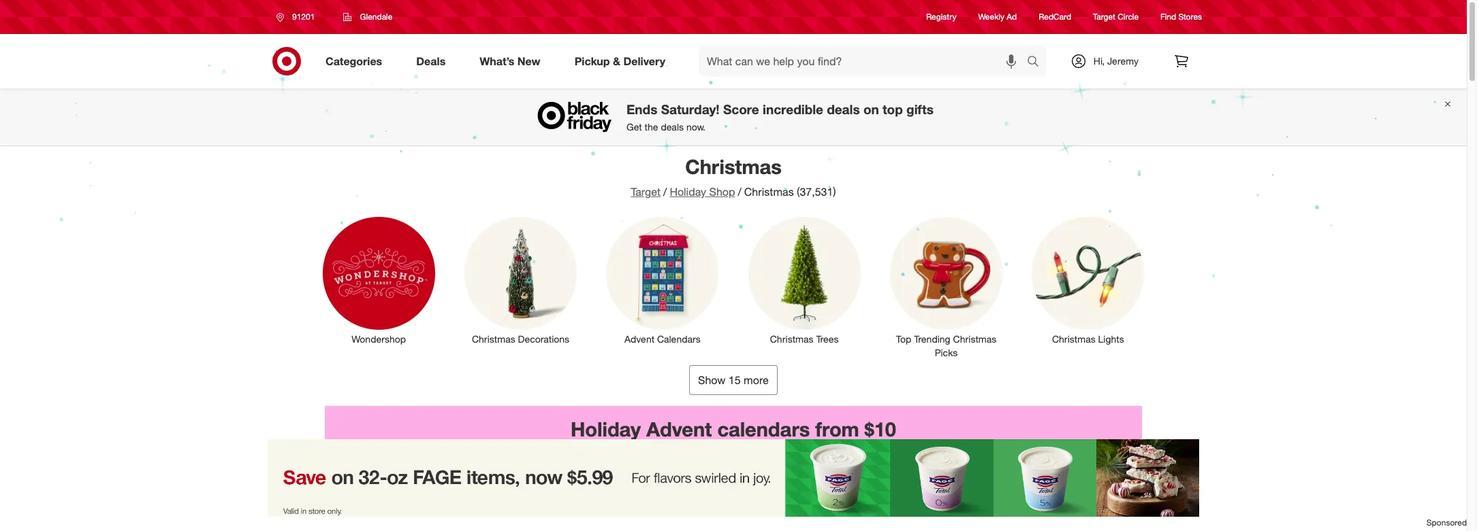 Task type: locate. For each thing, give the bounding box(es) containing it.
decorations
[[518, 333, 569, 345]]

target
[[1093, 12, 1116, 22], [631, 185, 661, 199]]

categories
[[326, 54, 382, 68]]

target left the circle
[[1093, 12, 1116, 22]]

0 vertical spatial holiday
[[670, 185, 706, 199]]

top trending christmas picks link
[[881, 215, 1012, 360]]

advent down show
[[647, 417, 712, 442]]

top trending christmas picks
[[896, 333, 997, 359]]

advent calendars
[[625, 333, 701, 345]]

advent calendars link
[[597, 215, 728, 346]]

hershey's kisses holiday advent calendar - 3.8oz image
[[883, 458, 999, 532]]

target link
[[631, 185, 661, 199]]

target inside christmas target / holiday shop / christmas (37,531)
[[631, 185, 661, 199]]

advent inside carousel region
[[647, 417, 712, 442]]

0 horizontal spatial target
[[631, 185, 661, 199]]

/ right shop
[[738, 185, 742, 199]]

christmas for christmas lights
[[1052, 333, 1096, 345]]

pickup & delivery
[[575, 54, 665, 68]]

on
[[864, 102, 879, 117]]

target left holiday shop link
[[631, 185, 661, 199]]

what's
[[480, 54, 515, 68]]

circle
[[1118, 12, 1139, 22]]

calendars
[[717, 417, 810, 442]]

advent left the calendars
[[625, 333, 655, 345]]

show 15 more
[[698, 374, 769, 387]]

holiday inside christmas target / holiday shop / christmas (37,531)
[[670, 185, 706, 199]]

christmas right shop
[[744, 185, 794, 199]]

christmas left "decorations"
[[472, 333, 515, 345]]

1 horizontal spatial /
[[738, 185, 742, 199]]

hi,
[[1094, 55, 1105, 67]]

christmas for christmas decorations
[[472, 333, 515, 345]]

13"x16.5" christmas countdown punch box red - wondershop™ image
[[1018, 458, 1133, 532]]

1 vertical spatial advent
[[647, 417, 712, 442]]

15
[[729, 374, 741, 387]]

christmas
[[685, 155, 782, 179], [744, 185, 794, 199], [472, 333, 515, 345], [770, 333, 814, 345], [953, 333, 997, 345], [1052, 333, 1096, 345]]

shop
[[709, 185, 735, 199]]

/ right target link
[[663, 185, 667, 199]]

holiday shop link
[[670, 185, 735, 199]]

deals right the
[[661, 121, 684, 133]]

christmas left lights
[[1052, 333, 1096, 345]]

score
[[723, 102, 759, 117]]

categories link
[[314, 46, 399, 76]]

now.
[[686, 121, 706, 133]]

0 vertical spatial target
[[1093, 12, 1116, 22]]

new
[[518, 54, 541, 68]]

more
[[744, 374, 769, 387]]

0 horizontal spatial /
[[663, 185, 667, 199]]

1 vertical spatial holiday
[[571, 417, 641, 442]]

holiday
[[670, 185, 706, 199], [571, 417, 641, 442]]

lindt holiday assorted chocolates advent calendar - 4.5oz image
[[347, 458, 462, 532]]

christmas lights link
[[1023, 215, 1154, 346]]

1 vertical spatial target
[[631, 185, 661, 199]]

0 horizontal spatial holiday
[[571, 417, 641, 442]]

search
[[1021, 56, 1054, 69]]

1 horizontal spatial deals
[[827, 102, 860, 117]]

gifts
[[907, 102, 934, 117]]

what's new
[[480, 54, 541, 68]]

1 vertical spatial deals
[[661, 121, 684, 133]]

deals left the on
[[827, 102, 860, 117]]

91201
[[292, 12, 315, 22]]

get
[[627, 121, 642, 133]]

christmas decorations
[[472, 333, 569, 345]]

1 horizontal spatial holiday
[[670, 185, 706, 199]]

deals
[[827, 102, 860, 117], [661, 121, 684, 133]]

glendale
[[360, 12, 393, 22]]

christmas up picks
[[953, 333, 997, 345]]

ad
[[1007, 12, 1017, 22]]

find
[[1161, 12, 1176, 22]]

advent
[[625, 333, 655, 345], [647, 417, 712, 442]]

christmas up shop
[[685, 155, 782, 179]]

holiday advent calendars from $10
[[571, 417, 896, 442]]

christmas left trees
[[770, 333, 814, 345]]

redcard
[[1039, 12, 1071, 22]]

show
[[698, 374, 726, 387]]

weekly
[[978, 12, 1005, 22]]

jeremy
[[1108, 55, 1139, 67]]

/
[[663, 185, 667, 199], [738, 185, 742, 199]]



Task type: vqa. For each thing, say whether or not it's contained in the screenshot.
"845-" within 50 Spring Valley Market Pl, Spring Valley, NY 10977-5213 Open today: 8:00am - 10:00pm 845-371-5013
no



Task type: describe. For each thing, give the bounding box(es) containing it.
lights
[[1098, 333, 1124, 345]]

carousel region
[[325, 406, 1142, 532]]

christmas trees
[[770, 333, 839, 345]]

(37,531)
[[797, 185, 836, 199]]

target circle link
[[1093, 11, 1139, 23]]

wondershop link
[[313, 215, 444, 346]]

1 / from the left
[[663, 185, 667, 199]]

2 / from the left
[[738, 185, 742, 199]]

elf on the shelf holiday countdown calendar - 1.76oz/24ct image
[[615, 458, 730, 532]]

redcard link
[[1039, 11, 1071, 23]]

glendale button
[[335, 5, 401, 29]]

ends saturday! score incredible deals on top gifts get the deals now.
[[627, 102, 934, 133]]

what's new link
[[468, 46, 558, 76]]

calendars
[[657, 333, 701, 345]]

0 vertical spatial deals
[[827, 102, 860, 117]]

deals link
[[405, 46, 463, 76]]

saturday!
[[661, 102, 720, 117]]

top
[[896, 333, 912, 345]]

find stores
[[1161, 12, 1202, 22]]

pickup
[[575, 54, 610, 68]]

find stores link
[[1161, 11, 1202, 23]]

hi, jeremy
[[1094, 55, 1139, 67]]

sponsored
[[1427, 518, 1467, 528]]

delivery
[[624, 54, 665, 68]]

weekly ad link
[[978, 11, 1017, 23]]

&
[[613, 54, 620, 68]]

registry link
[[926, 11, 957, 23]]

wondershop
[[352, 333, 406, 345]]

0 horizontal spatial deals
[[661, 121, 684, 133]]

target circle
[[1093, 12, 1139, 22]]

trees
[[816, 333, 839, 345]]

holiday 24 day milk chocolate advent calendar, package may vary - 2oz - favorite day™ image
[[481, 458, 596, 532]]

1 horizontal spatial target
[[1093, 12, 1116, 22]]

weekly ad
[[978, 12, 1017, 22]]

stores
[[1179, 12, 1202, 22]]

holiday inside carousel region
[[571, 417, 641, 442]]

the
[[645, 121, 658, 133]]

from
[[816, 417, 859, 442]]

top
[[883, 102, 903, 117]]

ends
[[627, 102, 658, 117]]

What can we help you find? suggestions appear below search field
[[699, 46, 1030, 76]]

christmas target / holiday shop / christmas (37,531)
[[631, 155, 836, 199]]

advertisement region
[[0, 440, 1467, 518]]

$10
[[865, 417, 896, 442]]

christmas for christmas target / holiday shop / christmas (37,531)
[[685, 155, 782, 179]]

trending
[[914, 333, 951, 345]]

deals
[[416, 54, 446, 68]]

christmas for christmas trees
[[770, 333, 814, 345]]

show 15 more button
[[689, 365, 778, 395]]

registry
[[926, 12, 957, 22]]

0 vertical spatial advent
[[625, 333, 655, 345]]

pickup & delivery link
[[563, 46, 683, 76]]

christmas trees link
[[739, 215, 870, 346]]

picks
[[935, 347, 958, 359]]

search button
[[1021, 46, 1054, 79]]

incredible
[[763, 102, 823, 117]]

kinder holiday milk chocolate countdown calendar - 4.4oz image
[[749, 458, 864, 532]]

91201 button
[[268, 5, 329, 29]]

christmas decorations link
[[455, 215, 586, 346]]

christmas inside top trending christmas picks
[[953, 333, 997, 345]]

christmas lights
[[1052, 333, 1124, 345]]



